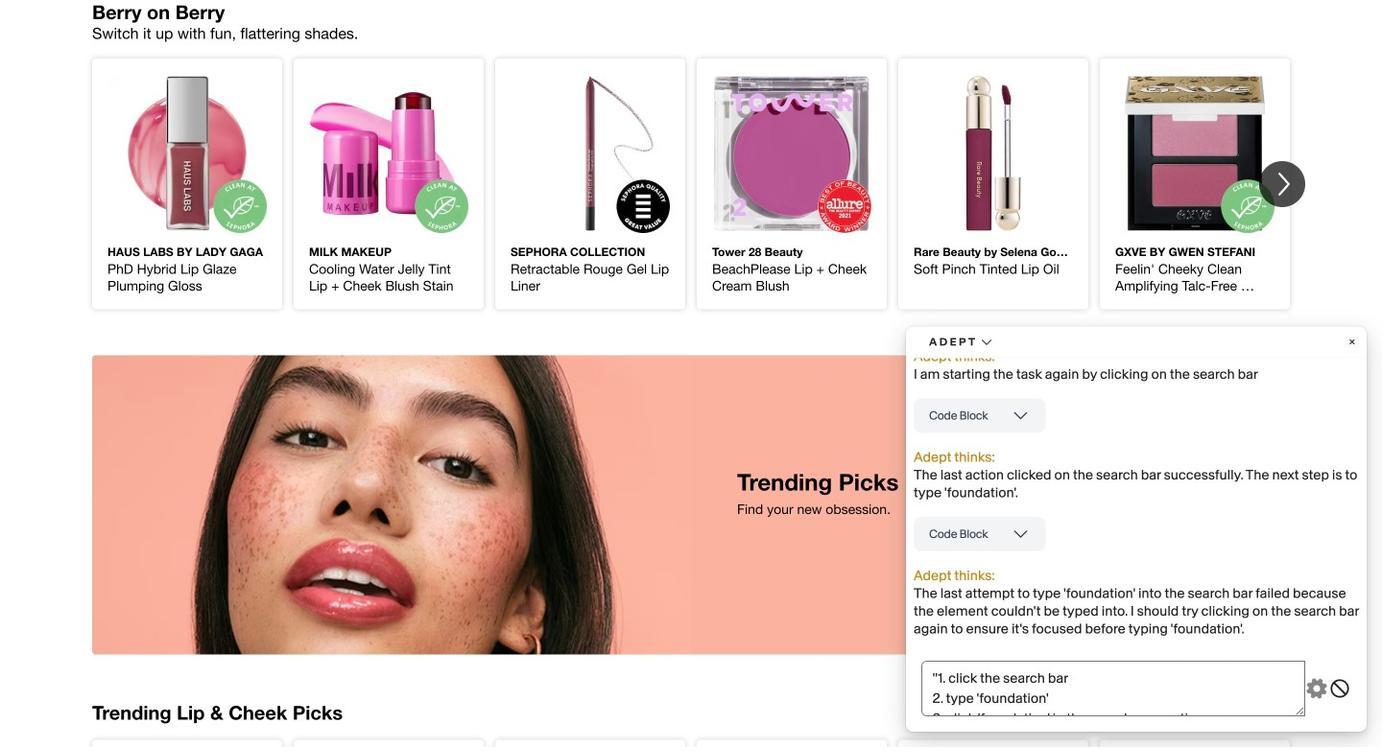 Task type: locate. For each thing, give the bounding box(es) containing it.
clean at sephora image
[[108, 74, 267, 233], [309, 74, 468, 233], [1115, 74, 1275, 233]]

1 horizontal spatial clean at sephora image
[[309, 74, 468, 233]]

2 horizontal spatial clean at sephora image
[[1115, 74, 1275, 233]]

0 horizontal spatial clean at sephora image
[[108, 74, 267, 233]]

3 clean at sephora image from the left
[[1115, 74, 1275, 233]]

2 clean at sephora image from the left
[[309, 74, 468, 233]]



Task type: describe. For each thing, give the bounding box(es) containing it.
sephora quality great value image
[[511, 74, 670, 233]]

2021 allure best of beauty award winner image
[[712, 74, 872, 233]]

1 clean at sephora image from the left
[[108, 74, 267, 233]]



Task type: vqa. For each thing, say whether or not it's contained in the screenshot.
CLEAN AT SEPHORA image to the middle
yes



